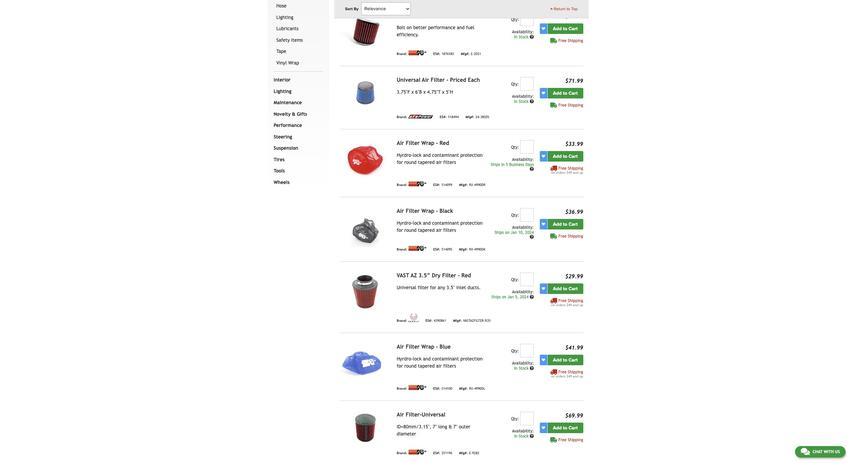Task type: locate. For each thing, give the bounding box(es) containing it.
x left 5"h
[[442, 89, 445, 95]]

1 free shipping on orders $49 and up from the top
[[551, 166, 583, 175]]

2 vertical spatial protection
[[461, 356, 483, 362]]

for down the air filter wrap - blue link in the bottom of the page
[[397, 364, 403, 369]]

1 question circle image from the top
[[530, 35, 534, 39]]

filter down 3.5"
[[418, 285, 429, 291]]

es#: left 514095
[[434, 248, 440, 252]]

1 vertical spatial orders
[[556, 303, 566, 307]]

availability: for $36.99
[[512, 225, 534, 230]]

0 horizontal spatial red
[[440, 140, 449, 146]]

2 question circle image from the top
[[530, 167, 534, 171]]

add to wish list image for $69.99
[[542, 427, 545, 430]]

5 free from the top
[[559, 299, 567, 303]]

lubricants link
[[275, 23, 322, 35]]

0 horizontal spatial &
[[292, 111, 296, 117]]

cart down $64.99
[[569, 26, 578, 32]]

wrap
[[288, 60, 299, 66], [422, 140, 435, 146], [422, 208, 435, 214], [422, 344, 435, 350]]

1 stock from the top
[[519, 35, 529, 39]]

2 vertical spatial lock
[[413, 356, 422, 362]]

orders for $33.99
[[556, 171, 566, 175]]

free down $36.99
[[559, 234, 567, 239]]

universal air filter - priced each
[[397, 77, 480, 83]]

top
[[572, 6, 578, 11]]

2 in from the top
[[514, 99, 518, 104]]

to for $69.99
[[563, 425, 568, 431]]

filters down black
[[444, 228, 456, 233]]

round down the air filter wrap - blue link in the bottom of the page
[[405, 364, 417, 369]]

air
[[457, 12, 463, 19], [436, 160, 442, 165], [436, 228, 442, 233], [436, 364, 442, 369]]

6 add to cart button from the top
[[548, 355, 583, 366]]

wrap right the vinyl
[[288, 60, 299, 66]]

$49 for $33.99
[[567, 171, 572, 175]]

2 vertical spatial rx-
[[469, 387, 475, 391]]

performance up bolt on better performance and fuel efficiency.
[[422, 12, 455, 19]]

us
[[835, 450, 840, 455]]

red
[[440, 140, 449, 146], [462, 273, 471, 279]]

availability: for $41.99
[[512, 361, 534, 366]]

1 up from the top
[[580, 171, 583, 175]]

add to cart button for $36.99
[[548, 219, 583, 230]]

es#: left 518494
[[440, 115, 447, 119]]

cart
[[569, 26, 578, 32], [569, 90, 578, 96], [569, 154, 578, 159], [569, 222, 578, 227], [569, 286, 578, 292], [569, 357, 578, 363], [569, 425, 578, 431]]

hose link
[[275, 0, 322, 12]]

2 vertical spatial round
[[405, 364, 417, 369]]

shipping down $64.99
[[568, 38, 583, 43]]

to down $29.99
[[563, 286, 568, 292]]

1 horizontal spatial filter
[[465, 12, 478, 19]]

free shipping on orders $49 and up down $29.99
[[551, 299, 583, 307]]

free shipping down $36.99
[[559, 234, 583, 239]]

tapered
[[418, 160, 435, 165], [418, 228, 435, 233], [418, 364, 435, 369]]

air filter wrap - blue
[[397, 344, 451, 350]]

add to cart button down $69.99
[[548, 423, 583, 434]]

jan left 5,
[[508, 295, 514, 300]]

availability: for $69.99
[[512, 429, 534, 434]]

1 vertical spatial red
[[462, 273, 471, 279]]

free down $71.99 at the right of the page
[[559, 103, 567, 108]]

0 vertical spatial tapered
[[418, 160, 435, 165]]

free shipping down $69.99
[[559, 438, 583, 443]]

lighting link
[[275, 12, 322, 23], [272, 86, 322, 97]]

0 vertical spatial orders
[[556, 171, 566, 175]]

2 vertical spatial orders
[[556, 375, 566, 379]]

7 add from the top
[[553, 425, 562, 431]]

up down $33.99
[[580, 171, 583, 175]]

round down air filter wrap - black link in the top of the page
[[405, 228, 417, 233]]

e- right 251196
[[469, 452, 472, 456]]

7 add to cart button from the top
[[548, 423, 583, 434]]

free
[[559, 38, 567, 43], [559, 103, 567, 108], [559, 166, 567, 171], [559, 234, 567, 239], [559, 299, 567, 303], [559, 370, 567, 375], [559, 438, 567, 443]]

2 protection from the top
[[461, 221, 483, 226]]

diameter
[[397, 432, 416, 437]]

lock for air filter wrap - red
[[413, 153, 422, 158]]

1 vertical spatial lighting link
[[272, 86, 322, 97]]

up down $41.99
[[580, 375, 583, 379]]

cart for $41.99
[[569, 357, 578, 363]]

2 vertical spatial filters
[[444, 364, 456, 369]]

0 horizontal spatial filter
[[418, 285, 429, 291]]

0 vertical spatial lighting
[[277, 15, 294, 20]]

up for $41.99
[[580, 375, 583, 379]]

rx-
[[469, 183, 475, 187], [469, 248, 475, 252], [469, 387, 475, 391]]

air up the es#: 514095
[[436, 228, 442, 233]]

x right 6"b
[[424, 89, 426, 95]]

qty: for $33.99
[[511, 145, 519, 150]]

in stock for $41.99
[[514, 366, 530, 371]]

add to cart button down $36.99
[[548, 219, 583, 230]]

2 add to cart button from the top
[[548, 88, 583, 98]]

lighting up lubricants
[[277, 15, 294, 20]]

add for $64.99
[[553, 26, 562, 32]]

$49
[[567, 171, 572, 175], [567, 303, 572, 307], [567, 375, 572, 379]]

r35
[[485, 319, 491, 323]]

es#: for filter
[[426, 319, 433, 323]]

add for $33.99
[[553, 154, 562, 159]]

add to cart button
[[548, 23, 583, 34], [548, 88, 583, 98], [548, 151, 583, 162], [548, 219, 583, 230], [548, 284, 583, 294], [548, 355, 583, 366], [548, 423, 583, 434]]

6 add to cart from the top
[[553, 357, 578, 363]]

2 cart from the top
[[569, 90, 578, 96]]

novelty
[[274, 111, 291, 117]]

es#: 514099
[[434, 183, 452, 187]]

es#: for blue
[[434, 387, 440, 391]]

interior link
[[272, 75, 322, 86]]

e-
[[471, 52, 474, 56], [469, 452, 472, 456]]

stock for $64.99
[[519, 35, 529, 39]]

3 qty: from the top
[[511, 145, 519, 150]]

filter for air filter wrap - red
[[406, 140, 420, 146]]

es#: for red
[[434, 183, 440, 187]]

1 vertical spatial tapered
[[418, 228, 435, 233]]

1 k&n - corporate logo image from the top
[[409, 50, 427, 55]]

5 qty: from the top
[[511, 278, 519, 282]]

1 horizontal spatial 7"
[[454, 424, 458, 430]]

1 add to cart from the top
[[553, 26, 578, 32]]

universal for universal air filter - priced each
[[397, 77, 421, 83]]

1 add to wish list image from the top
[[542, 92, 545, 95]]

in for $71.99
[[514, 99, 518, 104]]

1 add to cart button from the top
[[548, 23, 583, 34]]

514099
[[442, 183, 452, 187]]

availability: for $64.99
[[512, 29, 534, 34]]

None number field
[[521, 12, 534, 26], [521, 77, 534, 91], [521, 140, 534, 154], [521, 208, 534, 222], [521, 273, 534, 286], [521, 344, 534, 358], [521, 412, 534, 426], [521, 12, 534, 26], [521, 77, 534, 91], [521, 140, 534, 154], [521, 208, 534, 222], [521, 273, 534, 286], [521, 344, 534, 358], [521, 412, 534, 426]]

x
[[412, 89, 414, 95], [424, 89, 426, 95], [442, 89, 445, 95]]

free shipping on orders $49 and up for $29.99
[[551, 299, 583, 307]]

in stock for $69.99
[[514, 434, 530, 439]]

wheels link
[[272, 177, 322, 188]]

contaminant down blue on the right of page
[[432, 356, 459, 362]]

wrap down afe - corporate logo
[[422, 140, 435, 146]]

- for black
[[436, 208, 438, 214]]

1 vertical spatial up
[[580, 303, 583, 307]]

0 vertical spatial e-
[[471, 52, 474, 56]]

add to cart button down $64.99
[[548, 23, 583, 34]]

1 vertical spatial $49
[[567, 303, 572, 307]]

shipping down $36.99
[[568, 234, 583, 239]]

orders down $29.99
[[556, 303, 566, 307]]

0 vertical spatial hyrdro-lock and contaminant protection for round tapered air filters
[[397, 153, 483, 165]]

2 vertical spatial contaminant
[[432, 356, 459, 362]]

ships left in on the top right of the page
[[491, 162, 500, 167]]

shipping down $29.99
[[568, 299, 583, 303]]

1 vertical spatial filter
[[418, 285, 429, 291]]

rx- for blue
[[469, 387, 475, 391]]

add to wish list image
[[542, 27, 545, 30], [542, 287, 545, 291], [542, 427, 545, 430]]

free shipping for $64.99
[[559, 38, 583, 43]]

1 horizontal spatial red
[[462, 273, 471, 279]]

es#: left 4390861
[[426, 319, 433, 323]]

0 vertical spatial protection
[[461, 153, 483, 158]]

1 vertical spatial jan
[[508, 295, 514, 300]]

4390861
[[434, 319, 446, 323]]

air for red
[[397, 140, 404, 146]]

0 vertical spatial round
[[405, 160, 417, 165]]

add to cart down $36.99
[[553, 222, 578, 227]]

to for $41.99
[[563, 357, 568, 363]]

brand: for vast az 3.5" dry filter - red
[[397, 319, 407, 323]]

universal up 'long'
[[422, 412, 446, 418]]

rx- right '514100'
[[469, 387, 475, 391]]

cart for $71.99
[[569, 90, 578, 96]]

cart down $29.99
[[569, 286, 578, 292]]

up
[[580, 171, 583, 175], [580, 303, 583, 307], [580, 375, 583, 379]]

and down air filter wrap - red link
[[423, 153, 431, 158]]

jan
[[511, 230, 517, 235], [508, 295, 514, 300]]

0 horizontal spatial 7"
[[433, 424, 437, 430]]

by
[[354, 6, 359, 11]]

4 availability: from the top
[[512, 225, 534, 230]]

1 hyrdro-lock and contaminant protection for round tapered air filters from the top
[[397, 153, 483, 165]]

add to cart button down $29.99
[[548, 284, 583, 294]]

hose
[[277, 3, 287, 9]]

3 lock from the top
[[413, 356, 422, 362]]

1 horizontal spatial x
[[424, 89, 426, 95]]

4 question circle image from the top
[[530, 295, 534, 299]]

5 cart from the top
[[569, 286, 578, 292]]

2 up from the top
[[580, 303, 583, 307]]

free down $29.99
[[559, 299, 567, 303]]

lighting for bottommost lighting link
[[274, 89, 292, 94]]

lighting
[[277, 15, 294, 20], [274, 89, 292, 94]]

6 brand: from the top
[[397, 387, 407, 391]]

orders down $33.99
[[556, 171, 566, 175]]

2 vertical spatial question circle image
[[530, 435, 534, 439]]

0 vertical spatial $49
[[567, 171, 572, 175]]

es#: 514100
[[434, 387, 452, 391]]

rx- for red
[[469, 183, 475, 187]]

add to cart down $69.99
[[553, 425, 578, 431]]

lighting down 'interior'
[[274, 89, 292, 94]]

on inside bolt on better performance and fuel efficiency.
[[407, 25, 412, 30]]

question circle image for $29.99
[[530, 295, 534, 299]]

return to top
[[553, 6, 578, 11]]

k&n - corporate logo image left "es#: 514100"
[[409, 385, 427, 390]]

2 vertical spatial free shipping on orders $49 and up
[[551, 370, 583, 379]]

6 availability: from the top
[[512, 361, 534, 366]]

3 cart from the top
[[569, 154, 578, 159]]

es#514095 - rx-4990dk - air filter wrap - black - hyrdro-lock and contaminant protection for round tapered air filters - k&n - audi bmw volkswagen mercedes benz mini porsche image
[[340, 208, 391, 247]]

7 availability: from the top
[[512, 429, 534, 434]]

add to cart for $36.99
[[553, 222, 578, 227]]

5 add to cart button from the top
[[548, 284, 583, 294]]

3 tapered from the top
[[418, 364, 435, 369]]

7 add to cart from the top
[[553, 425, 578, 431]]

1 free shipping from the top
[[559, 38, 583, 43]]

red up inlet
[[462, 273, 471, 279]]

es#: 518494
[[440, 115, 459, 119]]

1 availability: from the top
[[512, 29, 534, 34]]

qty: for $36.99
[[511, 213, 519, 218]]

filters up 514099 on the right of the page
[[444, 160, 456, 165]]

1 vertical spatial protection
[[461, 221, 483, 226]]

2024 right 10,
[[526, 230, 534, 235]]

5 add from the top
[[553, 286, 562, 292]]

rx- right 514095
[[469, 248, 475, 252]]

to for $64.99
[[563, 26, 568, 32]]

better
[[413, 25, 427, 30]]

availability: for $71.99
[[512, 94, 534, 99]]

up down $29.99
[[580, 303, 583, 307]]

3 availability: from the top
[[512, 157, 534, 162]]

on
[[407, 25, 412, 30], [551, 171, 555, 175], [505, 230, 510, 235], [502, 295, 507, 300], [551, 303, 555, 307], [551, 375, 555, 379]]

2 round from the top
[[405, 228, 417, 233]]

3 brand: from the top
[[397, 183, 407, 187]]

4 in stock from the top
[[514, 434, 530, 439]]

2 filters from the top
[[444, 228, 456, 233]]

contaminant for blue
[[432, 356, 459, 362]]

hyrdro-
[[397, 153, 413, 158], [397, 221, 413, 226], [397, 356, 413, 362]]

vastazfilter-
[[463, 319, 485, 323]]

0 horizontal spatial x
[[412, 89, 414, 95]]

add to wish list image
[[542, 92, 545, 95], [542, 155, 545, 158], [542, 223, 545, 226], [542, 359, 545, 362]]

3 rx- from the top
[[469, 387, 475, 391]]

vinyl
[[277, 60, 287, 66]]

add to cart for $69.99
[[553, 425, 578, 431]]

protection
[[461, 153, 483, 158], [461, 221, 483, 226], [461, 356, 483, 362]]

7 brand: from the top
[[397, 452, 407, 456]]

contaminant for black
[[432, 221, 459, 226]]

universal down vast
[[397, 285, 417, 291]]

$71.99
[[566, 78, 583, 84]]

tapered down air filter wrap - black link in the top of the page
[[418, 228, 435, 233]]

2 vertical spatial hyrdro-lock and contaminant protection for round tapered air filters
[[397, 356, 483, 369]]

4 qty: from the top
[[511, 213, 519, 218]]

es#: for priced
[[440, 115, 447, 119]]

ships on jan 10, 2024
[[495, 230, 534, 235]]

6 qty: from the top
[[511, 349, 519, 354]]

2 vertical spatial ships
[[492, 295, 501, 300]]

lock down air filter wrap - black link in the top of the page
[[413, 221, 422, 226]]

mfg#: vastazfilter-r35
[[453, 319, 491, 323]]

- for blue
[[436, 344, 438, 350]]

id=80mm/3.15", 7" long & 7" outer diameter
[[397, 424, 471, 437]]

interior
[[274, 77, 291, 83]]

5 availability: from the top
[[512, 290, 534, 295]]

1 protection from the top
[[461, 153, 483, 158]]

2 shipping from the top
[[568, 103, 583, 108]]

and down air filter wrap - black link in the top of the page
[[423, 221, 431, 226]]

1 vertical spatial question circle image
[[530, 367, 534, 371]]

1 vertical spatial ships
[[495, 230, 504, 235]]

jan left 10,
[[511, 230, 517, 235]]

vast az 3.5" dry filter - red link
[[397, 273, 471, 279]]

0 vertical spatial hyrdro-
[[397, 153, 413, 158]]

5 k&n - corporate logo image from the top
[[409, 450, 427, 455]]

question circle image
[[530, 99, 534, 104], [530, 167, 534, 171], [530, 235, 534, 239], [530, 295, 534, 299]]

0 vertical spatial filters
[[444, 160, 456, 165]]

3 $49 from the top
[[567, 375, 572, 379]]

0 vertical spatial performance
[[422, 12, 455, 19]]

question circle image
[[530, 35, 534, 39], [530, 367, 534, 371], [530, 435, 534, 439]]

filter for air filter wrap - blue
[[406, 344, 420, 350]]

2 vertical spatial hyrdro-
[[397, 356, 413, 362]]

2 x from the left
[[424, 89, 426, 95]]

3 hyrdro- from the top
[[397, 356, 413, 362]]

performance down universal performance air filter
[[428, 25, 456, 30]]

6 cart from the top
[[569, 357, 578, 363]]

1 vertical spatial rx-
[[469, 248, 475, 252]]

es#251196 - e-9282 - air filter-universal - id=80mm/3.15", 7" long & 7" outer diameter - k&n - audi bmw volkswagen mercedes benz mini porsche image
[[340, 412, 391, 451]]

safety items
[[277, 37, 303, 43]]

3 question circle image from the top
[[530, 235, 534, 239]]

cart for $29.99
[[569, 286, 578, 292]]

2 availability: from the top
[[512, 94, 534, 99]]

to left top
[[567, 6, 570, 11]]

cart down $33.99
[[569, 154, 578, 159]]

performance inside bolt on better performance and fuel efficiency.
[[428, 25, 456, 30]]

0 vertical spatial ships
[[491, 162, 500, 167]]

ships
[[491, 162, 500, 167], [495, 230, 504, 235], [492, 295, 501, 300]]

1 horizontal spatial &
[[449, 424, 452, 430]]

2 vertical spatial $49
[[567, 375, 572, 379]]

free shipping down $71.99 at the right of the page
[[559, 103, 583, 108]]

in stock for $64.99
[[514, 35, 530, 39]]

1 question circle image from the top
[[530, 99, 534, 104]]

hyrdro- for air filter wrap - red
[[397, 153, 413, 158]]

x left 6"b
[[412, 89, 414, 95]]

1 vertical spatial lighting
[[274, 89, 292, 94]]

add to cart button for $64.99
[[548, 23, 583, 34]]

orders down $41.99
[[556, 375, 566, 379]]

protection for air filter wrap - red
[[461, 153, 483, 158]]

novelty & gifts
[[274, 111, 307, 117]]

universal for universal performance air filter
[[397, 12, 421, 19]]

1 qty: from the top
[[511, 17, 519, 22]]

universal up '3.75"f'
[[397, 77, 421, 83]]

mfg#: left 4990dl
[[459, 387, 468, 391]]

4990dr
[[474, 183, 486, 187]]

4 in from the top
[[514, 434, 518, 439]]

performance
[[422, 12, 455, 19], [428, 25, 456, 30]]

2 add to wish list image from the top
[[542, 155, 545, 158]]

4 cart from the top
[[569, 222, 578, 227]]

3 up from the top
[[580, 375, 583, 379]]

1 vertical spatial round
[[405, 228, 417, 233]]

for down 'air filter wrap - red'
[[397, 160, 403, 165]]

rx- right 514099 on the right of the page
[[469, 183, 475, 187]]

contaminant for red
[[432, 153, 459, 158]]

2 k&n - corporate logo image from the top
[[409, 181, 427, 187]]

0 vertical spatial jan
[[511, 230, 517, 235]]

for for air filter wrap - black
[[397, 228, 403, 233]]

2 add from the top
[[553, 90, 562, 96]]

vast
[[397, 273, 409, 279]]

1 vertical spatial &
[[449, 424, 452, 430]]

free shipping on orders $49 and up for $41.99
[[551, 370, 583, 379]]

mfg#: rx-4990dk
[[459, 248, 486, 252]]

free shipping down $64.99
[[559, 38, 583, 43]]

e- for air filter-universal
[[469, 452, 472, 456]]

add to cart button for $33.99
[[548, 151, 583, 162]]

k&n - corporate logo image left the es#: 514095
[[409, 246, 427, 251]]

4 add from the top
[[553, 222, 562, 227]]

in stock
[[514, 35, 530, 39], [514, 99, 530, 104], [514, 366, 530, 371], [514, 434, 530, 439]]

and down air filter wrap - blue
[[423, 356, 431, 362]]

4 add to cart from the top
[[553, 222, 578, 227]]

k&n - corporate logo image
[[409, 50, 427, 55], [409, 181, 427, 187], [409, 246, 427, 251], [409, 385, 427, 390], [409, 450, 427, 455]]

k&n - corporate logo image for air filter wrap - black
[[409, 246, 427, 251]]

availability: for $29.99
[[512, 290, 534, 295]]

hyrdro-lock and contaminant protection for round tapered air filters down air filter wrap - red link
[[397, 153, 483, 165]]

add to cart down $71.99 at the right of the page
[[553, 90, 578, 96]]

5 add to cart from the top
[[553, 286, 578, 292]]

k&n - corporate logo image down the diameter
[[409, 450, 427, 455]]

up for $33.99
[[580, 171, 583, 175]]

to down $64.99
[[563, 26, 568, 32]]

es#: left 514099 on the right of the page
[[434, 183, 440, 187]]

0 vertical spatial add to wish list image
[[542, 27, 545, 30]]

2 contaminant from the top
[[432, 221, 459, 226]]

suspension link
[[272, 143, 322, 154]]

to down $71.99 at the right of the page
[[563, 90, 568, 96]]

1 cart from the top
[[569, 26, 578, 32]]

question circle image for $41.99
[[530, 367, 534, 371]]

1 vertical spatial contaminant
[[432, 221, 459, 226]]

round for air filter wrap - red
[[405, 160, 417, 165]]

question circle image for $33.99
[[530, 167, 534, 171]]

tapered for black
[[418, 228, 435, 233]]

lighting inside general purpose subcategories element
[[277, 15, 294, 20]]

6"b
[[415, 89, 422, 95]]

2 add to cart from the top
[[553, 90, 578, 96]]

1 vertical spatial lock
[[413, 221, 422, 226]]

for for air filter wrap - red
[[397, 160, 403, 165]]

to down $33.99
[[563, 154, 568, 159]]

hyrdro-lock and contaminant protection for round tapered air filters for blue
[[397, 356, 483, 369]]

4 add to wish list image from the top
[[542, 359, 545, 362]]

to down $69.99
[[563, 425, 568, 431]]

2 stock from the top
[[519, 99, 529, 104]]

1 in stock from the top
[[514, 35, 530, 39]]

2 vertical spatial up
[[580, 375, 583, 379]]

1 tapered from the top
[[418, 160, 435, 165]]

add to cart for $29.99
[[553, 286, 578, 292]]

3 add to wish list image from the top
[[542, 223, 545, 226]]

maintenance link
[[272, 97, 322, 109]]

in stock for $71.99
[[514, 99, 530, 104]]

$49 down $33.99
[[567, 171, 572, 175]]

1 shipping from the top
[[568, 38, 583, 43]]

1 hyrdro- from the top
[[397, 153, 413, 158]]

return
[[554, 6, 566, 11]]

0 vertical spatial filter
[[465, 12, 478, 19]]

7 cart from the top
[[569, 425, 578, 431]]

3 add to wish list image from the top
[[542, 427, 545, 430]]

3 shipping from the top
[[568, 166, 583, 171]]

protection up mfg#: rx-4990dr
[[461, 153, 483, 158]]

1 vertical spatial hyrdro-
[[397, 221, 413, 226]]

1 vertical spatial free shipping on orders $49 and up
[[551, 299, 583, 307]]

& left gifts in the top of the page
[[292, 111, 296, 117]]

2 horizontal spatial x
[[442, 89, 445, 95]]

filter left black
[[406, 208, 420, 214]]

2 $49 from the top
[[567, 303, 572, 307]]

qty:
[[511, 17, 519, 22], [511, 82, 519, 87], [511, 145, 519, 150], [511, 213, 519, 218], [511, 278, 519, 282], [511, 349, 519, 354], [511, 417, 519, 422]]

cart down $71.99 at the right of the page
[[569, 90, 578, 96]]

4 shipping from the top
[[568, 234, 583, 239]]

fuel
[[466, 25, 475, 30]]

round down 'air filter wrap - red'
[[405, 160, 417, 165]]

2 vertical spatial tapered
[[418, 364, 435, 369]]

2 lock from the top
[[413, 221, 422, 226]]

question circle image for $64.99
[[530, 35, 534, 39]]

4 stock from the top
[[519, 434, 529, 439]]

&
[[292, 111, 296, 117], [449, 424, 452, 430]]

tapered for blue
[[418, 364, 435, 369]]

1 brand: from the top
[[397, 52, 407, 56]]

0 vertical spatial up
[[580, 171, 583, 175]]

lock down 'air filter wrap - red'
[[413, 153, 422, 158]]

cart for $69.99
[[569, 425, 578, 431]]

3 add to cart from the top
[[553, 154, 578, 159]]

filter up 3.5"
[[442, 273, 456, 279]]

e- for universal performance air filter
[[471, 52, 474, 56]]

3 orders from the top
[[556, 375, 566, 379]]

1 vertical spatial performance
[[428, 25, 456, 30]]

3 round from the top
[[405, 364, 417, 369]]

0 vertical spatial 2024
[[526, 230, 534, 235]]

1 vertical spatial 2024
[[520, 295, 529, 300]]

1 add from the top
[[553, 26, 562, 32]]

universal performance air filter
[[397, 12, 478, 19]]

10,
[[519, 230, 524, 235]]

free down $33.99
[[559, 166, 567, 171]]

1 rx- from the top
[[469, 183, 475, 187]]

universal up bolt
[[397, 12, 421, 19]]

shipping down $69.99
[[568, 438, 583, 443]]

add to cart down $41.99
[[553, 357, 578, 363]]

0 vertical spatial question circle image
[[530, 35, 534, 39]]

1 vertical spatial e-
[[469, 452, 472, 456]]

5,
[[515, 295, 519, 300]]

lighting link up lubricants
[[275, 12, 322, 23]]

2024 right 5,
[[520, 295, 529, 300]]

7" left 'long'
[[433, 424, 437, 430]]

2 vertical spatial add to wish list image
[[542, 427, 545, 430]]

es#: left 251196
[[434, 452, 440, 456]]

gifts
[[297, 111, 307, 117]]

1 vertical spatial hyrdro-lock and contaminant protection for round tapered air filters
[[397, 221, 483, 233]]

2 brand: from the top
[[397, 115, 407, 119]]

$29.99
[[566, 274, 583, 280]]

mfg#: for filter
[[453, 319, 462, 323]]

3 question circle image from the top
[[530, 435, 534, 439]]

4 brand: from the top
[[397, 248, 407, 252]]

k&n - corporate logo image for universal performance air filter
[[409, 50, 427, 55]]

0 vertical spatial free shipping on orders $49 and up
[[551, 166, 583, 175]]

hyrdro- down air filter wrap - black link in the top of the page
[[397, 221, 413, 226]]

3 add to cart button from the top
[[548, 151, 583, 162]]

1 vertical spatial filters
[[444, 228, 456, 233]]

1 add to wish list image from the top
[[542, 27, 545, 30]]

cart down $69.99
[[569, 425, 578, 431]]

filters for blue
[[444, 364, 456, 369]]

safety
[[277, 37, 290, 43]]

$69.99
[[566, 413, 583, 419]]

2 tapered from the top
[[418, 228, 435, 233]]

0 vertical spatial rx-
[[469, 183, 475, 187]]

wrap left black
[[422, 208, 435, 214]]

0 vertical spatial contaminant
[[432, 153, 459, 158]]

brand:
[[397, 52, 407, 56], [397, 115, 407, 119], [397, 183, 407, 187], [397, 248, 407, 252], [397, 319, 407, 323], [397, 387, 407, 391], [397, 452, 407, 456]]

0 vertical spatial lock
[[413, 153, 422, 158]]

1 vertical spatial add to wish list image
[[542, 287, 545, 291]]

filter
[[431, 77, 445, 83], [406, 140, 420, 146], [406, 208, 420, 214], [442, 273, 456, 279], [406, 344, 420, 350]]

add to wish list image for $33.99
[[542, 155, 545, 158]]

add to cart button down $71.99 at the right of the page
[[548, 88, 583, 98]]

4990dk
[[474, 248, 486, 252]]

brand: for air filter wrap - black
[[397, 248, 407, 252]]



Task type: vqa. For each thing, say whether or not it's contained in the screenshot.


Task type: describe. For each thing, give the bounding box(es) containing it.
brand: for universal air filter - priced each
[[397, 115, 407, 119]]

air filter wrap - red link
[[397, 140, 449, 146]]

question circle image for $36.99
[[530, 235, 534, 239]]

514095
[[442, 248, 452, 252]]

k&n - corporate logo image for air filter wrap - red
[[409, 181, 427, 187]]

7 shipping from the top
[[568, 438, 583, 443]]

safety items link
[[275, 35, 322, 46]]

7 free from the top
[[559, 438, 567, 443]]

es#: 4390861
[[426, 319, 446, 323]]

4.75"t
[[427, 89, 441, 95]]

add to wish list image for $41.99
[[542, 359, 545, 362]]

514100
[[442, 387, 452, 391]]

1 free from the top
[[559, 38, 567, 43]]

5"h
[[446, 89, 453, 95]]

es#514100 - rx-4990dl - air filter wrap - blue - hyrdro-lock and contaminant protection for round tapered air filters - k&n - audi bmw volkswagen mercedes benz mini porsche image
[[340, 344, 391, 383]]

air for blue
[[436, 364, 442, 369]]

2021
[[474, 52, 481, 56]]

priced
[[450, 77, 466, 83]]

add for $69.99
[[553, 425, 562, 431]]

brand: for air filter wrap - red
[[397, 183, 407, 187]]

dry
[[432, 273, 441, 279]]

3 x from the left
[[442, 89, 445, 95]]

wrap for air filter wrap - red
[[422, 140, 435, 146]]

filter-
[[406, 412, 422, 418]]

$49 for $41.99
[[567, 375, 572, 379]]

orders for $41.99
[[556, 375, 566, 379]]

stock for $71.99
[[519, 99, 529, 104]]

k&n - corporate logo image for air filter wrap - blue
[[409, 385, 427, 390]]

5
[[506, 162, 508, 167]]

brand: for universal performance air filter
[[397, 52, 407, 56]]

air for blue
[[397, 344, 404, 350]]

chat with us link
[[795, 447, 846, 458]]

novelty & gifts link
[[272, 109, 322, 120]]

any
[[438, 285, 445, 291]]

add for $36.99
[[553, 222, 562, 227]]

round for air filter wrap - blue
[[405, 364, 417, 369]]

sort
[[345, 6, 353, 11]]

availability: for $33.99
[[512, 157, 534, 162]]

afe - corporate logo image
[[409, 115, 433, 119]]

up for $29.99
[[580, 303, 583, 307]]

4 free from the top
[[559, 234, 567, 239]]

question circle image for $69.99
[[530, 435, 534, 439]]

brand: for air filter wrap - blue
[[397, 387, 407, 391]]

3.75"f x 6"b x 4.75"t x 5"h
[[397, 89, 453, 95]]

protection for air filter wrap - blue
[[461, 356, 483, 362]]

items
[[291, 37, 303, 43]]

vinyl wrap link
[[275, 57, 322, 69]]

protection for air filter wrap - black
[[461, 221, 483, 226]]

tools link
[[272, 166, 322, 177]]

3.75"f
[[397, 89, 410, 95]]

bolt on better performance and fuel efficiency.
[[397, 25, 475, 37]]

add to cart button for $41.99
[[548, 355, 583, 366]]

es#: for black
[[434, 248, 440, 252]]

performance link
[[272, 120, 322, 131]]

air up bolt on better performance and fuel efficiency.
[[457, 12, 463, 19]]

add for $41.99
[[553, 357, 562, 363]]

vinyl wrap
[[277, 60, 299, 66]]

5 shipping from the top
[[568, 299, 583, 303]]

in for $69.99
[[514, 434, 518, 439]]

tapered for red
[[418, 160, 435, 165]]

hyrdro-lock and contaminant protection for round tapered air filters for red
[[397, 153, 483, 165]]

qty: for $69.99
[[511, 417, 519, 422]]

mfg#: for red
[[459, 183, 468, 187]]

rx- for black
[[469, 248, 475, 252]]

sort by
[[345, 6, 359, 11]]

filters for red
[[444, 160, 456, 165]]

business
[[509, 162, 525, 167]]

steering
[[274, 134, 292, 140]]

filters for black
[[444, 228, 456, 233]]

1 7" from the left
[[433, 424, 437, 430]]

general purpose subcategories element
[[274, 0, 323, 72]]

air filter-universal link
[[397, 412, 446, 418]]

chat
[[813, 450, 823, 455]]

add to cart for $41.99
[[553, 357, 578, 363]]

tools
[[274, 168, 285, 174]]

and inside bolt on better performance and fuel efficiency.
[[457, 25, 465, 30]]

lock for air filter wrap - black
[[413, 221, 422, 226]]

ducts.
[[468, 285, 481, 291]]

add to wish list image for $71.99
[[542, 92, 545, 95]]

days
[[526, 162, 534, 167]]

id=80mm/3.15",
[[397, 424, 432, 430]]

0 vertical spatial &
[[292, 111, 296, 117]]

add to cart for $64.99
[[553, 26, 578, 32]]

suspension
[[274, 146, 298, 151]]

performance
[[274, 123, 302, 128]]

tires
[[274, 157, 285, 162]]

ships in 5 business days
[[491, 162, 534, 167]]

tape
[[277, 49, 286, 54]]

3.5"
[[419, 273, 430, 279]]

0 vertical spatial red
[[440, 140, 449, 146]]

es#: 514095
[[434, 248, 452, 252]]

add for $29.99
[[553, 286, 562, 292]]

518494
[[448, 115, 459, 119]]

6 shipping from the top
[[568, 370, 583, 375]]

qty: for $41.99
[[511, 349, 519, 354]]

es#514099 - rx-4990dr - air filter wrap - red - hyrdro-lock and contaminant protection for round tapered air filters - k&n - audi bmw volkswagen mercedes benz mini porsche image
[[340, 140, 391, 179]]

universal performance air filter link
[[397, 12, 478, 19]]

38505
[[481, 115, 490, 119]]

lock for air filter wrap - blue
[[413, 356, 422, 362]]

universal filter for any 3.5" inlet ducts.
[[397, 285, 481, 291]]

ships on jan 5, 2024
[[492, 295, 530, 300]]

blue
[[440, 344, 451, 350]]

bolt
[[397, 25, 405, 30]]

universal for universal filter for any 3.5" inlet ducts.
[[397, 285, 417, 291]]

mfg#: left 9282
[[459, 452, 468, 456]]

2 7" from the left
[[454, 424, 458, 430]]

mfg#: e-2021
[[461, 52, 481, 56]]

orders for $29.99
[[556, 303, 566, 307]]

tires link
[[272, 154, 322, 166]]

1 x from the left
[[412, 89, 414, 95]]

in for $64.99
[[514, 35, 518, 39]]

caret up image
[[551, 7, 553, 11]]

- for red
[[436, 140, 438, 146]]

air filter-universal
[[397, 412, 446, 418]]

mfg#: e-9282
[[459, 452, 480, 456]]

steering link
[[272, 131, 322, 143]]

long
[[438, 424, 447, 430]]

vast az - corporate logo image
[[409, 314, 419, 322]]

3.5"
[[447, 285, 455, 291]]

wrap inside general purpose subcategories element
[[288, 60, 299, 66]]

add to cart for $71.99
[[553, 90, 578, 96]]

comments image
[[801, 448, 810, 456]]

air for red
[[436, 160, 442, 165]]

$64.99
[[566, 13, 583, 20]]

mfg#: left 2021
[[461, 52, 470, 56]]

efficiency.
[[397, 32, 419, 37]]

hyrdro- for air filter wrap - black
[[397, 221, 413, 226]]

3 free from the top
[[559, 166, 567, 171]]

to for $36.99
[[563, 222, 568, 227]]

cart for $36.99
[[569, 222, 578, 227]]

free shipping for $36.99
[[559, 234, 583, 239]]

add to cart button for $71.99
[[548, 88, 583, 98]]

wheels
[[274, 180, 290, 185]]

mfg#: for black
[[459, 248, 468, 252]]

and down $29.99
[[573, 303, 579, 307]]

az
[[411, 273, 417, 279]]

ships for air filter wrap - black
[[495, 230, 504, 235]]

qty: for $29.99
[[511, 278, 519, 282]]

2 free from the top
[[559, 103, 567, 108]]

ships for air filter wrap - red
[[491, 162, 500, 167]]

stock for $69.99
[[519, 434, 529, 439]]

add to wish list image for $64.99
[[542, 27, 545, 30]]

tape link
[[275, 46, 322, 57]]

9282
[[472, 452, 480, 456]]

filter up 4.75"t
[[431, 77, 445, 83]]

mfg#: rx-4990dl
[[459, 387, 485, 391]]

to for $29.99
[[563, 286, 568, 292]]

2024 for $29.99
[[520, 295, 529, 300]]

air filter wrap - black
[[397, 208, 453, 214]]

cart for $64.99
[[569, 26, 578, 32]]

es#1876583 - e-2021 - universal performance air filter - bolt on better performance and fuel efficiency. - k&n - audi bmw volkswagen mercedes benz mini porsche image
[[340, 12, 391, 51]]

for left any
[[430, 285, 436, 291]]

with
[[824, 450, 834, 455]]

es#518494 - 24-38505 - universal air filter - priced each - 3.75"f x 6"b x 4.75"t x 5"h - afe - audi bmw volkswagen image
[[340, 77, 391, 116]]

air for black
[[436, 228, 442, 233]]

es#4390861 - vastazfilter-r35 - vast az 3.5 dry filter - red - universal filter for any 3.5" inlet ducts. - vast az - audi volkswagen image
[[340, 273, 391, 312]]

6 free from the top
[[559, 370, 567, 375]]

$41.99
[[566, 345, 583, 351]]

air filter wrap - blue link
[[397, 344, 451, 350]]

es#: left 1876583
[[434, 52, 440, 56]]

1876583
[[442, 52, 454, 56]]

and down $41.99
[[573, 375, 579, 379]]

$49 for $29.99
[[567, 303, 572, 307]]

each
[[468, 77, 480, 83]]

vast az 3.5" dry filter - red
[[397, 273, 471, 279]]

& inside id=80mm/3.15", 7" long & 7" outer diameter
[[449, 424, 452, 430]]

stock for $41.99
[[519, 366, 529, 371]]

air filter wrap - black link
[[397, 208, 453, 214]]

and down $33.99
[[573, 171, 579, 175]]

0 vertical spatial lighting link
[[275, 12, 322, 23]]

lubricants
[[277, 26, 299, 31]]

black
[[440, 208, 453, 214]]

in
[[501, 162, 505, 167]]

add to wish list image for $36.99
[[542, 223, 545, 226]]

4990dl
[[474, 387, 485, 391]]

inlet
[[456, 285, 466, 291]]

to for $33.99
[[563, 154, 568, 159]]



